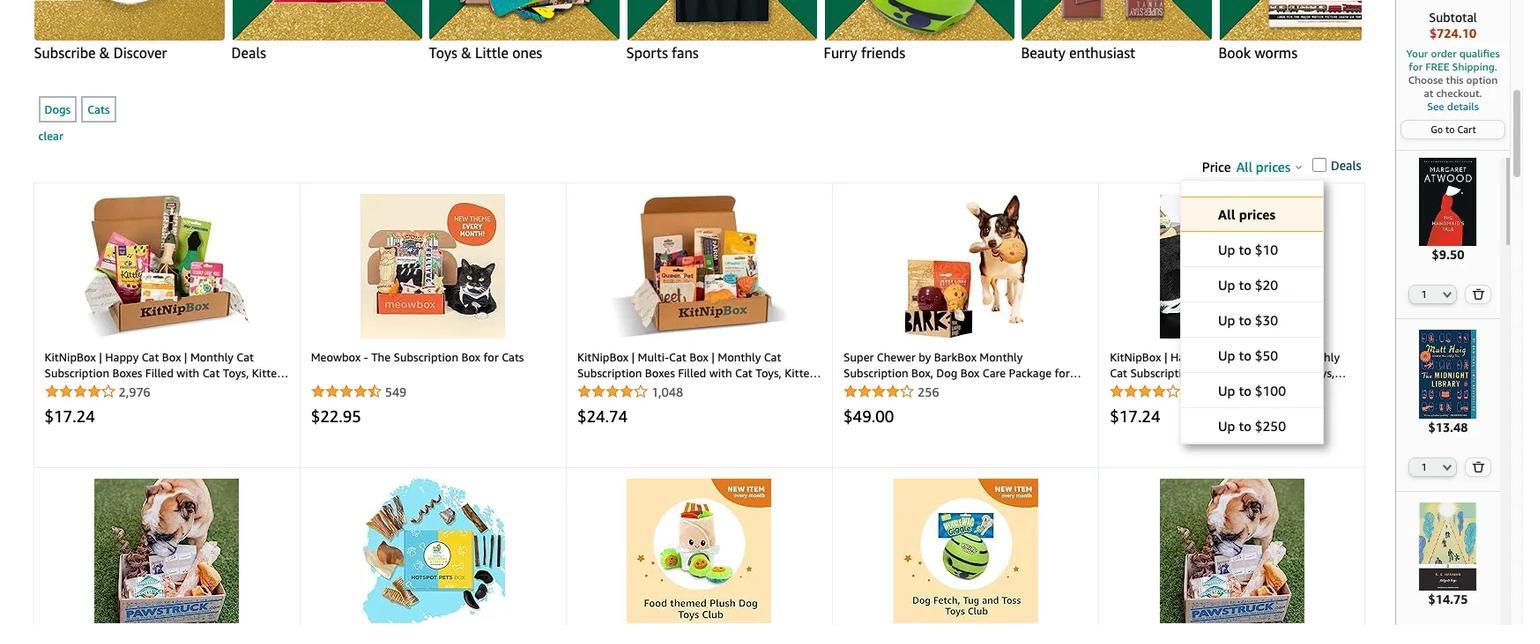 Task type: vqa. For each thing, say whether or not it's contained in the screenshot.
Grown to the right
yes



Task type: describe. For each thing, give the bounding box(es) containing it.
discover
[[113, 44, 167, 62]]

0 vertical spatial all
[[1237, 158, 1253, 174]]

1 horizontal spatial cats
[[502, 350, 524, 365]]

monthly inside kitnipbox | multi-cat box | monthly cat subscription boxes filled with cat toys, kitten toys, north american grown catnip toys, and cat treats
[[718, 350, 761, 365]]

2 1,048 from the left
[[1184, 385, 1216, 400]]

shipping.
[[1453, 60, 1498, 73]]

delete image
[[1473, 289, 1485, 300]]

popover image
[[1296, 165, 1302, 169]]

$22.95
[[311, 407, 361, 426]]

subscribe & discover image
[[34, 0, 224, 41]]

beauty enthusiast image
[[1021, 0, 1212, 41]]

toys, inside super chewer by barkbox monthly subscription box, dog box care package for aggressive chewers, durable dog toys, large dogs (50lb+)
[[1020, 382, 1046, 396]]

book worms link
[[1219, 0, 1409, 62]]

list containing subscribe & discover
[[34, 0, 1524, 63]]

box inside super chewer by barkbox monthly subscription box, dog box care package for aggressive chewers, durable dog toys, large dogs (50lb+)
[[961, 366, 980, 380]]

1 vertical spatial for
[[484, 350, 499, 365]]

care
[[983, 366, 1006, 380]]

kitnipbox for 1,048
[[577, 350, 629, 365]]

$20
[[1255, 277, 1279, 293]]

up to $50
[[1218, 347, 1279, 363]]

treats for $24.74
[[598, 398, 629, 412]]

kitnipbox | happy cat box | monthly cat subscription boxes filled with cat toys, kitten toys, north american grown catnip toys, and cat treats
[[45, 350, 284, 412]]

kitnipbox inside kitnipbox | happy cat dietary box | monthly cat subscription boxes filled with cat toys, kitten toys, north american grown catnip toys, and cat treats
[[1110, 350, 1162, 365]]

subscribe
[[34, 44, 96, 62]]

$14.75
[[1429, 592, 1468, 606]]

toys
[[429, 44, 458, 62]]

up for up to $10
[[1218, 242, 1236, 257]]

order
[[1431, 47, 1457, 60]]

hotspot pets box - all natural dog chews and treats subscription box for small & medium dogs and light chewers image
[[361, 479, 505, 624]]

to for $20
[[1239, 277, 1252, 293]]

aggressive
[[844, 382, 899, 396]]

by
[[919, 350, 931, 365]]

with for $17.24
[[177, 366, 199, 380]]

highly rated dog fetch, tug and toss toys club – amazon subscribe & discover image
[[894, 479, 1038, 624]]

at
[[1424, 86, 1434, 100]]

2,976
[[119, 385, 151, 400]]

5 | from the left
[[1165, 350, 1168, 365]]

dogs inside super chewer by barkbox monthly subscription box, dog box care package for aggressive chewers, durable dog toys, large dogs (50lb+)
[[844, 398, 870, 412]]

qualifies
[[1460, 47, 1500, 60]]

furry friends link
[[824, 0, 1014, 62]]

chewers,
[[902, 382, 949, 396]]

furry
[[824, 44, 858, 62]]

super chewer by barkbox monthly subscription box, dog box care package for aggressive chewers, durable dog toys, large dogs (50lb+)
[[844, 350, 1078, 412]]

american for $17.24
[[107, 382, 156, 396]]

fans
[[672, 44, 699, 62]]

see details link
[[1405, 100, 1501, 113]]

beauty enthusiast
[[1021, 44, 1136, 62]]

pawstruck natural dog chew box: large dogs (50+lbs) image
[[94, 479, 239, 624]]

your
[[1407, 47, 1429, 60]]

deals link
[[231, 0, 422, 62]]

multi-
[[638, 350, 669, 365]]

monthly inside 'kitnipbox | happy cat box | monthly cat subscription boxes filled with cat toys, kitten toys, north american grown catnip toys, and cat treats'
[[190, 350, 234, 365]]

go to cart link
[[1402, 121, 1505, 138]]

happy for boxes
[[105, 350, 139, 365]]

deals for deals image
[[231, 44, 266, 62]]

chewer
[[877, 350, 916, 365]]

beauty enthusiast link
[[1021, 0, 1212, 62]]

friends
[[861, 44, 906, 62]]

dogs inside button
[[45, 102, 71, 116]]

$50
[[1255, 347, 1279, 363]]

american for $24.74
[[640, 382, 689, 396]]

catnip inside kitnipbox | happy cat dietary box | monthly cat subscription boxes filled with cat toys, kitten toys, north american grown catnip toys, and cat treats
[[1297, 382, 1331, 396]]

meowbox
[[311, 350, 361, 365]]

american inside kitnipbox | happy cat dietary box | monthly cat subscription boxes filled with cat toys, kitten toys, north american grown catnip toys, and cat treats
[[1208, 382, 1257, 396]]

grown for $24.74
[[692, 382, 726, 396]]

box for $24.74
[[690, 350, 709, 365]]

up to $30
[[1218, 312, 1279, 328]]

dropdown image
[[1444, 291, 1452, 298]]

ones
[[512, 44, 542, 62]]

barkbox
[[934, 350, 977, 365]]

to for $30
[[1239, 312, 1252, 328]]

toys & little ones image
[[429, 0, 619, 41]]

monthly inside kitnipbox | happy cat dietary box | monthly cat subscription boxes filled with cat toys, kitten toys, north american grown catnip toys, and cat treats
[[1297, 350, 1340, 365]]

to for $250
[[1239, 418, 1252, 434]]

up for up to $100
[[1218, 383, 1236, 399]]

& for toys
[[461, 44, 472, 62]]

$10
[[1255, 242, 1279, 257]]

deals for checkbox image
[[1331, 158, 1362, 173]]

book
[[1219, 44, 1251, 62]]

north for $24.74
[[606, 382, 637, 396]]

choose
[[1409, 73, 1444, 86]]

filled for $17.24
[[145, 366, 174, 380]]

1 1,048 from the left
[[651, 385, 683, 400]]

sports fans
[[626, 44, 699, 62]]

kitnipbox | multi-cat box | monthly cat subscription boxes filled with cat toys, kitten toys, north american grown catnip toys, and cat treats
[[577, 350, 817, 412]]

to for $10
[[1239, 242, 1252, 257]]

beauty
[[1021, 44, 1066, 62]]

and for $24.74
[[795, 382, 815, 396]]

$250
[[1255, 418, 1286, 434]]

happy for subscription
[[1171, 350, 1204, 365]]

up for up to $50
[[1218, 347, 1236, 363]]

kitnipbox for 2,976
[[45, 350, 96, 365]]

$17.24 for cat
[[45, 407, 95, 426]]

to for $100
[[1239, 383, 1252, 399]]

$49.00
[[844, 407, 894, 426]]

durable
[[952, 382, 993, 396]]

your order qualifies for free shipping. choose this option at checkout. see details
[[1407, 47, 1500, 113]]

price
[[1202, 158, 1231, 174]]

deals image
[[231, 0, 422, 41]]

grown for $17.24
[[159, 382, 193, 396]]

go to cart
[[1431, 123, 1477, 135]]

subscription inside kitnipbox | multi-cat box | monthly cat subscription boxes filled with cat toys, kitten toys, north american grown catnip toys, and cat treats
[[577, 366, 642, 380]]

super
[[844, 350, 874, 365]]

subscription inside super chewer by barkbox monthly subscription box, dog box care package for aggressive chewers, durable dog toys, large dogs (50lb+)
[[844, 366, 909, 380]]

clear
[[38, 129, 63, 143]]

to for cart
[[1446, 123, 1455, 135]]

0 vertical spatial all prices
[[1237, 158, 1291, 174]]

subscribe & discover link
[[34, 0, 224, 62]]

0 vertical spatial prices
[[1256, 158, 1291, 174]]

$13.48
[[1429, 419, 1468, 434]]

furry friends
[[824, 44, 906, 62]]

little
[[475, 44, 509, 62]]



Task type: locate. For each thing, give the bounding box(es) containing it.
and
[[262, 382, 282, 396], [795, 382, 815, 396], [1139, 398, 1159, 412]]

0 horizontal spatial north
[[74, 382, 104, 396]]

1 horizontal spatial &
[[461, 44, 472, 62]]

large
[[1049, 382, 1078, 396]]

1 vertical spatial cats
[[502, 350, 524, 365]]

dogs up clear
[[45, 102, 71, 116]]

1 filled from the left
[[145, 366, 174, 380]]

prices left popover image
[[1256, 158, 1291, 174]]

boxes for $24.74
[[645, 366, 675, 380]]

1 for $9.50
[[1422, 289, 1427, 300]]

north inside kitnipbox | happy cat dietary box | monthly cat subscription boxes filled with cat toys, kitten toys, north american grown catnip toys, and cat treats
[[1174, 382, 1205, 396]]

1 horizontal spatial 1,048
[[1184, 385, 1216, 400]]

with inside kitnipbox | multi-cat box | monthly cat subscription boxes filled with cat toys, kitten toys, north american grown catnip toys, and cat treats
[[709, 366, 732, 380]]

1 left dropdown image
[[1422, 289, 1427, 300]]

$24.74
[[577, 407, 628, 426]]

free
[[1426, 60, 1450, 73]]

this
[[1446, 73, 1464, 86]]

3 monthly from the left
[[980, 350, 1023, 365]]

2 | from the left
[[184, 350, 187, 365]]

box inside 'kitnipbox | happy cat box | monthly cat subscription boxes filled with cat toys, kitten toys, north american grown catnip toys, and cat treats'
[[162, 350, 181, 365]]

all prices left popover image
[[1237, 158, 1291, 174]]

american inside kitnipbox | multi-cat box | monthly cat subscription boxes filled with cat toys, kitten toys, north american grown catnip toys, and cat treats
[[640, 382, 689, 396]]

toys & little ones
[[429, 44, 542, 62]]

treats inside kitnipbox | happy cat dietary box | monthly cat subscription boxes filled with cat toys, kitten toys, north american grown catnip toys, and cat treats
[[1182, 398, 1214, 412]]

6 | from the left
[[1291, 350, 1294, 365]]

1 with from the left
[[177, 366, 199, 380]]

dogs down the aggressive
[[844, 398, 870, 412]]

4 monthly from the left
[[1297, 350, 1340, 365]]

2 catnip from the left
[[729, 382, 763, 396]]

0 horizontal spatial for
[[484, 350, 499, 365]]

1 horizontal spatial american
[[640, 382, 689, 396]]

0 horizontal spatial with
[[177, 366, 199, 380]]

cart
[[1458, 123, 1477, 135]]

None submit
[[1467, 286, 1491, 304], [1467, 458, 1491, 476], [1467, 286, 1491, 304], [1467, 458, 1491, 476]]

north left '2,976'
[[74, 382, 104, 396]]

1 horizontal spatial grown
[[692, 382, 726, 396]]

1 horizontal spatial filled
[[678, 366, 706, 380]]

grown inside 'kitnipbox | happy cat box | monthly cat subscription boxes filled with cat toys, kitten toys, north american grown catnip toys, and cat treats'
[[159, 382, 193, 396]]

with
[[177, 366, 199, 380], [709, 366, 732, 380], [1263, 366, 1286, 380]]

american inside 'kitnipbox | happy cat box | monthly cat subscription boxes filled with cat toys, kitten toys, north american grown catnip toys, and cat treats'
[[107, 382, 156, 396]]

1 horizontal spatial north
[[606, 382, 637, 396]]

subscribe & discover
[[34, 44, 167, 62]]

kitten inside kitnipbox | happy cat dietary box | monthly cat subscription boxes filled with cat toys, kitten toys, north american grown catnip toys, and cat treats
[[1110, 382, 1142, 396]]

go
[[1431, 123, 1444, 135]]

the
[[371, 350, 391, 365]]

cat
[[142, 350, 159, 365], [237, 350, 254, 365], [669, 350, 687, 365], [764, 350, 782, 365], [1207, 350, 1225, 365], [202, 366, 220, 380], [735, 366, 753, 380], [1110, 366, 1128, 380], [1289, 366, 1306, 380], [45, 398, 62, 412], [577, 398, 595, 412], [1162, 398, 1179, 412]]

and inside 'kitnipbox | happy cat box | monthly cat subscription boxes filled with cat toys, kitten toys, north american grown catnip toys, and cat treats'
[[262, 382, 282, 396]]

dropdown image
[[1444, 463, 1452, 470]]

0 horizontal spatial american
[[107, 382, 156, 396]]

up left $50
[[1218, 347, 1236, 363]]

3 with from the left
[[1263, 366, 1286, 380]]

1,048 left up to $100 in the bottom right of the page
[[1184, 385, 1216, 400]]

north
[[74, 382, 104, 396], [606, 382, 637, 396], [1174, 382, 1205, 396]]

$724.10
[[1430, 26, 1477, 41]]

enthusiast
[[1070, 44, 1136, 62]]

box for $22.95
[[462, 350, 481, 365]]

list
[[34, 0, 1524, 63]]

to
[[1446, 123, 1455, 135], [1239, 242, 1252, 257], [1239, 277, 1252, 293], [1239, 312, 1252, 328], [1239, 347, 1252, 363], [1239, 383, 1252, 399], [1239, 418, 1252, 434]]

0 horizontal spatial all
[[1218, 206, 1236, 222]]

2 up from the top
[[1218, 277, 1236, 293]]

catnip for $17.24
[[196, 382, 230, 396]]

for
[[1409, 60, 1423, 73], [484, 350, 499, 365], [1055, 366, 1070, 380]]

1 kitnipbox from the left
[[45, 350, 96, 365]]

to left $10 on the top of page
[[1239, 242, 1252, 257]]

to left $250
[[1239, 418, 1252, 434]]

0 horizontal spatial 1,048
[[651, 385, 683, 400]]

1 horizontal spatial boxes
[[645, 366, 675, 380]]

catnip inside kitnipbox | multi-cat box | monthly cat subscription boxes filled with cat toys, kitten toys, north american grown catnip toys, and cat treats
[[729, 382, 763, 396]]

checkout.
[[1437, 86, 1483, 100]]

for inside super chewer by barkbox monthly subscription box, dog box care package for aggressive chewers, durable dog toys, large dogs (50lb+)
[[1055, 366, 1070, 380]]

3 treats from the left
[[1182, 398, 1214, 412]]

the handmaid&#39;s tale image
[[1404, 158, 1493, 246]]

boxes inside kitnipbox | happy cat dietary box | monthly cat subscription boxes filled with cat toys, kitten toys, north american grown catnip toys, and cat treats
[[1198, 366, 1228, 380]]

1 north from the left
[[74, 382, 104, 396]]

549
[[385, 385, 407, 400]]

to left $30
[[1239, 312, 1252, 328]]

2 horizontal spatial filled
[[1231, 366, 1260, 380]]

1 horizontal spatial catnip
[[729, 382, 763, 396]]

the midnight library: a gma book club pick (a novel) image
[[1404, 330, 1493, 418]]

all
[[1237, 158, 1253, 174], [1218, 206, 1236, 222]]

3 grown from the left
[[1260, 382, 1294, 396]]

cats inside button
[[87, 102, 110, 116]]

happy inside 'kitnipbox | happy cat box | monthly cat subscription boxes filled with cat toys, kitten toys, north american grown catnip toys, and cat treats'
[[105, 350, 139, 365]]

1 horizontal spatial for
[[1055, 366, 1070, 380]]

all prices
[[1237, 158, 1291, 174], [1218, 206, 1276, 222]]

up left $20
[[1218, 277, 1236, 293]]

dogs
[[45, 102, 71, 116], [844, 398, 870, 412]]

sports fans image
[[626, 0, 817, 41]]

boxes inside kitnipbox | multi-cat box | monthly cat subscription boxes filled with cat toys, kitten toys, north american grown catnip toys, and cat treats
[[645, 366, 675, 380]]

highly rated food themed plush dog toys club – amazon subscribe & discover image
[[627, 479, 772, 624]]

to for $50
[[1239, 347, 1252, 363]]

4 up from the top
[[1218, 347, 1236, 363]]

0 horizontal spatial catnip
[[196, 382, 230, 396]]

1 horizontal spatial treats
[[598, 398, 629, 412]]

happy
[[105, 350, 139, 365], [1171, 350, 1204, 365]]

3 filled from the left
[[1231, 366, 1260, 380]]

1 vertical spatial dogs
[[844, 398, 870, 412]]

2 horizontal spatial with
[[1263, 366, 1286, 380]]

boxes down dietary
[[1198, 366, 1228, 380]]

toys,
[[223, 366, 249, 380], [756, 366, 782, 380], [1309, 366, 1335, 380], [45, 382, 71, 396], [233, 382, 259, 396], [577, 382, 604, 396], [766, 382, 792, 396], [1020, 382, 1046, 396], [1145, 382, 1171, 396], [1110, 398, 1136, 412]]

boxes
[[112, 366, 142, 380], [645, 366, 675, 380], [1198, 366, 1228, 380]]

& left discover
[[99, 44, 110, 62]]

treats inside 'kitnipbox | happy cat box | monthly cat subscription boxes filled with cat toys, kitten toys, north american grown catnip toys, and cat treats'
[[65, 398, 96, 412]]

kitten inside 'kitnipbox | happy cat box | monthly cat subscription boxes filled with cat toys, kitten toys, north american grown catnip toys, and cat treats'
[[252, 366, 284, 380]]

0 horizontal spatial kitten
[[252, 366, 284, 380]]

0 horizontal spatial treats
[[65, 398, 96, 412]]

$17.24 for and
[[1110, 407, 1161, 426]]

up left $10 on the top of page
[[1218, 242, 1236, 257]]

filled inside kitnipbox | happy cat dietary box | monthly cat subscription boxes filled with cat toys, kitten toys, north american grown catnip toys, and cat treats
[[1231, 366, 1260, 380]]

$30
[[1255, 312, 1279, 328]]

up to $20
[[1218, 277, 1279, 293]]

grown
[[159, 382, 193, 396], [692, 382, 726, 396], [1260, 382, 1294, 396]]

& for subscribe
[[99, 44, 110, 62]]

3 up from the top
[[1218, 312, 1236, 328]]

1 catnip from the left
[[196, 382, 230, 396]]

worms
[[1255, 44, 1298, 62]]

box,
[[912, 366, 934, 380]]

catnip
[[196, 382, 230, 396], [729, 382, 763, 396], [1297, 382, 1331, 396]]

& right toys
[[461, 44, 472, 62]]

2 horizontal spatial north
[[1174, 382, 1205, 396]]

1 boxes from the left
[[112, 366, 142, 380]]

kitten for $24.74
[[785, 366, 817, 380]]

2 monthly from the left
[[718, 350, 761, 365]]

2 treats from the left
[[598, 398, 629, 412]]

1,048
[[651, 385, 683, 400], [1184, 385, 1216, 400]]

treats
[[65, 398, 96, 412], [598, 398, 629, 412], [1182, 398, 1214, 412]]

|
[[99, 350, 102, 365], [184, 350, 187, 365], [632, 350, 635, 365], [712, 350, 715, 365], [1165, 350, 1168, 365], [1291, 350, 1294, 365]]

boxes up '2,976'
[[112, 366, 142, 380]]

1 up from the top
[[1218, 242, 1236, 257]]

north up $24.74
[[606, 382, 637, 396]]

2 happy from the left
[[1171, 350, 1204, 365]]

4 | from the left
[[712, 350, 715, 365]]

1,048 down the multi-
[[651, 385, 683, 400]]

1 horizontal spatial dogs
[[844, 398, 870, 412]]

sports fans link
[[626, 0, 817, 62]]

0 horizontal spatial dog
[[937, 366, 958, 380]]

1 vertical spatial all
[[1218, 206, 1236, 222]]

1 treats from the left
[[65, 398, 96, 412]]

0 horizontal spatial boxes
[[112, 366, 142, 380]]

1 horizontal spatial and
[[795, 382, 815, 396]]

0 vertical spatial cats
[[87, 102, 110, 116]]

0 vertical spatial dogs
[[45, 102, 71, 116]]

details
[[1448, 100, 1479, 113]]

prices up the up to $10
[[1239, 206, 1276, 222]]

1 horizontal spatial deals
[[1331, 158, 1362, 173]]

treats for $17.24
[[65, 398, 96, 412]]

boxes inside 'kitnipbox | happy cat box | monthly cat subscription boxes filled with cat toys, kitten toys, north american grown catnip toys, and cat treats'
[[112, 366, 142, 380]]

3 | from the left
[[632, 350, 635, 365]]

2 1 from the top
[[1422, 461, 1427, 472]]

filled for $24.74
[[678, 366, 706, 380]]

(50lb+)
[[873, 398, 910, 412]]

subscription inside kitnipbox | happy cat dietary box | monthly cat subscription boxes filled with cat toys, kitten toys, north american grown catnip toys, and cat treats
[[1131, 366, 1195, 380]]

catnip for $24.74
[[729, 382, 763, 396]]

box for $17.24
[[162, 350, 181, 365]]

all up the up to $10
[[1218, 206, 1236, 222]]

0 vertical spatial deals
[[231, 44, 266, 62]]

2 american from the left
[[640, 382, 689, 396]]

up for up to $250
[[1218, 418, 1236, 434]]

to right go
[[1446, 123, 1455, 135]]

north inside 'kitnipbox | happy cat box | monthly cat subscription boxes filled with cat toys, kitten toys, north american grown catnip toys, and cat treats'
[[74, 382, 104, 396]]

up to $100
[[1218, 383, 1286, 399]]

0 horizontal spatial kitnipbox
[[45, 350, 96, 365]]

1 horizontal spatial kitten
[[785, 366, 817, 380]]

up down dietary
[[1218, 383, 1236, 399]]

256
[[918, 385, 940, 400]]

1 for $13.48
[[1422, 461, 1427, 472]]

dogs button
[[38, 96, 77, 123]]

2 vertical spatial for
[[1055, 366, 1070, 380]]

north for $17.24
[[74, 382, 104, 396]]

boxes down the multi-
[[645, 366, 675, 380]]

happy left dietary
[[1171, 350, 1204, 365]]

subtotal
[[1429, 10, 1477, 25]]

dog down the care in the bottom of the page
[[996, 382, 1017, 396]]

up down up to $100 in the bottom right of the page
[[1218, 418, 1236, 434]]

filled inside 'kitnipbox | happy cat box | monthly cat subscription boxes filled with cat toys, kitten toys, north american grown catnip toys, and cat treats'
[[145, 366, 174, 380]]

catnip inside 'kitnipbox | happy cat box | monthly cat subscription boxes filled with cat toys, kitten toys, north american grown catnip toys, and cat treats'
[[196, 382, 230, 396]]

checkbox image
[[1313, 158, 1327, 172]]

1 horizontal spatial happy
[[1171, 350, 1204, 365]]

grown inside kitnipbox | happy cat dietary box | monthly cat subscription boxes filled with cat toys, kitten toys, north american grown catnip toys, and cat treats
[[1260, 382, 1294, 396]]

$100
[[1255, 383, 1286, 399]]

filled
[[145, 366, 174, 380], [678, 366, 706, 380], [1231, 366, 1260, 380]]

0 horizontal spatial cats
[[87, 102, 110, 116]]

boxes for $17.24
[[112, 366, 142, 380]]

with inside kitnipbox | happy cat dietary box | monthly cat subscription boxes filled with cat toys, kitten toys, north american grown catnip toys, and cat treats
[[1263, 366, 1286, 380]]

0 horizontal spatial $17.24
[[45, 407, 95, 426]]

pawstruck natural dog chew box: medium dogs (20-50 lbs) image
[[1160, 479, 1305, 624]]

all right price
[[1237, 158, 1253, 174]]

cats
[[87, 102, 110, 116], [502, 350, 524, 365]]

3 catnip from the left
[[1297, 382, 1331, 396]]

1 & from the left
[[99, 44, 110, 62]]

1 vertical spatial dog
[[996, 382, 1017, 396]]

deals right checkbox image
[[1331, 158, 1362, 173]]

with inside 'kitnipbox | happy cat box | monthly cat subscription boxes filled with cat toys, kitten toys, north american grown catnip toys, and cat treats'
[[177, 366, 199, 380]]

0 horizontal spatial and
[[262, 382, 282, 396]]

box inside kitnipbox | happy cat dietary box | monthly cat subscription boxes filled with cat toys, kitten toys, north american grown catnip toys, and cat treats
[[1269, 350, 1288, 365]]

package
[[1009, 366, 1052, 380]]

and inside kitnipbox | multi-cat box | monthly cat subscription boxes filled with cat toys, kitten toys, north american grown catnip toys, and cat treats
[[795, 382, 815, 396]]

kitten
[[252, 366, 284, 380], [785, 366, 817, 380], [1110, 382, 1142, 396]]

1 vertical spatial prices
[[1239, 206, 1276, 222]]

subtotal $724.10
[[1429, 10, 1477, 41]]

2 horizontal spatial grown
[[1260, 382, 1294, 396]]

kitten inside kitnipbox | multi-cat box | monthly cat subscription boxes filled with cat toys, kitten toys, north american grown catnip toys, and cat treats
[[785, 366, 817, 380]]

happy up '2,976'
[[105, 350, 139, 365]]

subscription
[[394, 350, 459, 365], [45, 366, 109, 380], [577, 366, 642, 380], [844, 366, 909, 380], [1131, 366, 1195, 380]]

0 horizontal spatial happy
[[105, 350, 139, 365]]

for inside your order qualifies for free shipping. choose this option at checkout. see details
[[1409, 60, 1423, 73]]

box inside kitnipbox | multi-cat box | monthly cat subscription boxes filled with cat toys, kitten toys, north american grown catnip toys, and cat treats
[[690, 350, 709, 365]]

5 up from the top
[[1218, 383, 1236, 399]]

sports
[[626, 44, 668, 62]]

2 & from the left
[[461, 44, 472, 62]]

and inside kitnipbox | happy cat dietary box | monthly cat subscription boxes filled with cat toys, kitten toys, north american grown catnip toys, and cat treats
[[1139, 398, 1159, 412]]

0 vertical spatial dog
[[937, 366, 958, 380]]

1 grown from the left
[[159, 382, 193, 396]]

& inside "link"
[[99, 44, 110, 62]]

2 horizontal spatial kitnipbox
[[1110, 350, 1162, 365]]

furry friends image
[[824, 0, 1014, 41]]

0 horizontal spatial filled
[[145, 366, 174, 380]]

0 horizontal spatial deals
[[231, 44, 266, 62]]

up for up to $20
[[1218, 277, 1236, 293]]

0 horizontal spatial dogs
[[45, 102, 71, 116]]

up
[[1218, 242, 1236, 257], [1218, 277, 1236, 293], [1218, 312, 1236, 328], [1218, 347, 1236, 363], [1218, 383, 1236, 399], [1218, 418, 1236, 434]]

dietary
[[1228, 350, 1266, 365]]

2 horizontal spatial catnip
[[1297, 382, 1331, 396]]

2 kitnipbox from the left
[[577, 350, 629, 365]]

2 horizontal spatial and
[[1139, 398, 1159, 412]]

1 horizontal spatial kitnipbox
[[577, 350, 629, 365]]

1 vertical spatial deals
[[1331, 158, 1362, 173]]

2 horizontal spatial for
[[1409, 60, 1423, 73]]

2 horizontal spatial american
[[1208, 382, 1257, 396]]

-
[[364, 350, 368, 365]]

2 filled from the left
[[678, 366, 706, 380]]

book worms
[[1219, 44, 1298, 62]]

meowbox - the subscription box for cats
[[311, 350, 524, 365]]

0 horizontal spatial grown
[[159, 382, 193, 396]]

to left $50
[[1239, 347, 1252, 363]]

1 horizontal spatial dog
[[996, 382, 1017, 396]]

north left up to $100 in the bottom right of the page
[[1174, 382, 1205, 396]]

deals down deals image
[[231, 44, 266, 62]]

1 horizontal spatial all
[[1237, 158, 1253, 174]]

$9.50
[[1432, 247, 1465, 262]]

1 vertical spatial 1
[[1422, 461, 1427, 472]]

north inside kitnipbox | multi-cat box | monthly cat subscription boxes filled with cat toys, kitten toys, north american grown catnip toys, and cat treats
[[606, 382, 637, 396]]

1 left dropdown icon
[[1422, 461, 1427, 472]]

kitnipbox inside 'kitnipbox | happy cat box | monthly cat subscription boxes filled with cat toys, kitten toys, north american grown catnip toys, and cat treats'
[[45, 350, 96, 365]]

option
[[1467, 73, 1498, 86]]

2 $17.24 from the left
[[1110, 407, 1161, 426]]

american
[[107, 382, 156, 396], [640, 382, 689, 396], [1208, 382, 1257, 396]]

1 $17.24 from the left
[[45, 407, 95, 426]]

0 vertical spatial for
[[1409, 60, 1423, 73]]

malgudi days (penguin classics) image
[[1404, 502, 1493, 591]]

to left $20
[[1239, 277, 1252, 293]]

up to $250
[[1218, 418, 1286, 434]]

dog down barkbox at right
[[937, 366, 958, 380]]

happy inside kitnipbox | happy cat dietary box | monthly cat subscription boxes filled with cat toys, kitten toys, north american grown catnip toys, and cat treats
[[1171, 350, 1204, 365]]

1 | from the left
[[99, 350, 102, 365]]

deals
[[231, 44, 266, 62], [1331, 158, 1362, 173]]

kitnipbox
[[45, 350, 96, 365], [577, 350, 629, 365], [1110, 350, 1162, 365]]

1 vertical spatial all prices
[[1218, 206, 1276, 222]]

up for up to $30
[[1218, 312, 1236, 328]]

delete image
[[1473, 461, 1485, 472]]

1 happy from the left
[[105, 350, 139, 365]]

1 american from the left
[[107, 382, 156, 396]]

prices
[[1256, 158, 1291, 174], [1239, 206, 1276, 222]]

kitnipbox inside kitnipbox | multi-cat box | monthly cat subscription boxes filled with cat toys, kitten toys, north american grown catnip toys, and cat treats
[[577, 350, 629, 365]]

2 grown from the left
[[692, 382, 726, 396]]

all prices up the up to $10
[[1218, 206, 1276, 222]]

1 horizontal spatial $17.24
[[1110, 407, 1161, 426]]

with for $24.74
[[709, 366, 732, 380]]

3 american from the left
[[1208, 382, 1257, 396]]

3 boxes from the left
[[1198, 366, 1228, 380]]

up left $30
[[1218, 312, 1236, 328]]

3 north from the left
[[1174, 382, 1205, 396]]

kitnipbox | happy cat dietary box | monthly cat subscription boxes filled with cat toys, kitten toys, north american grown catnip toys, and cat treats
[[1110, 350, 1340, 412]]

filled inside kitnipbox | multi-cat box | monthly cat subscription boxes filled with cat toys, kitten toys, north american grown catnip toys, and cat treats
[[678, 366, 706, 380]]

up to $10
[[1218, 242, 1279, 257]]

kitten for $17.24
[[252, 366, 284, 380]]

toys & little ones link
[[429, 0, 619, 62]]

cats button
[[81, 96, 116, 123]]

subscription inside 'kitnipbox | happy cat box | monthly cat subscription boxes filled with cat toys, kitten toys, north american grown catnip toys, and cat treats'
[[45, 366, 109, 380]]

2 horizontal spatial treats
[[1182, 398, 1214, 412]]

monthly
[[190, 350, 234, 365], [718, 350, 761, 365], [980, 350, 1023, 365], [1297, 350, 1340, 365]]

2 with from the left
[[709, 366, 732, 380]]

0 horizontal spatial &
[[99, 44, 110, 62]]

1 1 from the top
[[1422, 289, 1427, 300]]

and for $17.24
[[262, 382, 282, 396]]

3 kitnipbox from the left
[[1110, 350, 1162, 365]]

to inside the go to cart 'link'
[[1446, 123, 1455, 135]]

2 boxes from the left
[[645, 366, 675, 380]]

to left the $100
[[1239, 383, 1252, 399]]

6 up from the top
[[1218, 418, 1236, 434]]

1 monthly from the left
[[190, 350, 234, 365]]

monthly inside super chewer by barkbox monthly subscription box, dog box care package for aggressive chewers, durable dog toys, large dogs (50lb+)
[[980, 350, 1023, 365]]

treats inside kitnipbox | multi-cat box | monthly cat subscription boxes filled with cat toys, kitten toys, north american grown catnip toys, and cat treats
[[598, 398, 629, 412]]

2 horizontal spatial boxes
[[1198, 366, 1228, 380]]

0 vertical spatial 1
[[1422, 289, 1427, 300]]

see
[[1428, 100, 1445, 113]]

2 north from the left
[[606, 382, 637, 396]]

1 horizontal spatial with
[[709, 366, 732, 380]]

2 horizontal spatial kitten
[[1110, 382, 1142, 396]]

grown inside kitnipbox | multi-cat box | monthly cat subscription boxes filled with cat toys, kitten toys, north american grown catnip toys, and cat treats
[[692, 382, 726, 396]]



